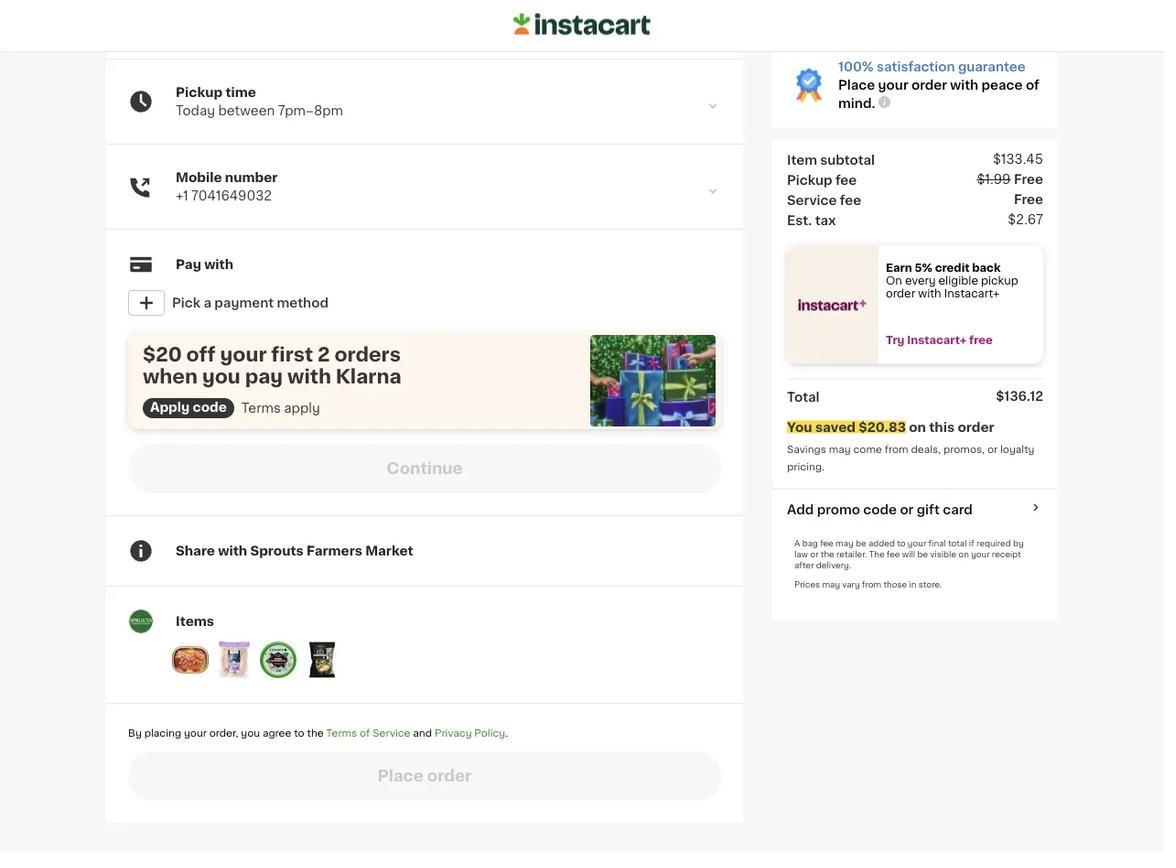 Task type: describe. For each thing, give the bounding box(es) containing it.
terms of service link
[[327, 729, 411, 739]]

credit
[[936, 263, 970, 274]]

klarna
[[336, 367, 402, 386]]

on inside a bag fee may be added to your final total if required by law or the retailer. the fee will be visible on your receipt after delivery.
[[959, 550, 970, 559]]

or inside savings may come from deals, promos, or loyalty pricing.
[[988, 445, 998, 455]]

pick a payment method
[[172, 297, 329, 310]]

from for those
[[863, 581, 882, 589]]

vary
[[843, 581, 860, 589]]

$136.12
[[997, 390, 1044, 403]]

$20.83
[[859, 421, 907, 434]]

off
[[186, 345, 216, 364]]

may for come
[[829, 445, 851, 455]]

subtotal
[[821, 153, 876, 166]]

with inside place your order with peace of mind.
[[951, 79, 979, 92]]

required
[[977, 539, 1012, 548]]

share
[[176, 545, 215, 558]]

earn 5% credit back on every eligible pickup order with instacart+
[[887, 263, 1022, 299]]

with right pay
[[204, 258, 234, 271]]

added
[[869, 539, 896, 548]]

gift
[[917, 503, 940, 516]]

loyalty
[[1001, 445, 1035, 455]]

store.
[[919, 581, 943, 589]]

0 horizontal spatial on
[[910, 421, 927, 434]]

come
[[854, 445, 883, 455]]

2 free from the top
[[1015, 193, 1044, 206]]

7pm–8pm
[[278, 104, 343, 117]]

delivery.
[[817, 561, 852, 570]]

the inside a bag fee may be added to your final total if required by law or the retailer. the fee will be visible on your receipt after delivery.
[[821, 550, 835, 559]]

sprouts
[[250, 545, 304, 558]]

farmers
[[307, 545, 363, 558]]

1 vertical spatial be
[[918, 550, 929, 559]]

terms apply
[[242, 402, 320, 415]]

a
[[204, 297, 212, 310]]

you inside $20 off your first 2 orders when you pay with klarna
[[202, 367, 241, 386]]

savings
[[788, 445, 827, 455]]

placing
[[144, 729, 181, 739]]

market
[[366, 545, 414, 558]]

apply
[[150, 401, 190, 414]]

satisfaction
[[877, 60, 956, 73]]

pickup
[[982, 276, 1019, 286]]

a
[[795, 539, 801, 548]]

pickup for pickup fee
[[788, 174, 833, 186]]

may for vary
[[823, 581, 841, 589]]

prices
[[795, 581, 821, 589]]

.
[[506, 729, 508, 739]]

between
[[218, 104, 275, 117]]

try instacart+ free
[[887, 335, 994, 346]]

total
[[949, 539, 968, 548]]

taylor farms asiago kale chopped salad image
[[304, 642, 341, 679]]

instacart+ inside the earn 5% credit back on every eligible pickup order with instacart+
[[945, 288, 1000, 299]]

privacy
[[435, 729, 472, 739]]

mobile number image
[[705, 183, 722, 200]]

or inside button
[[901, 503, 914, 516]]

+1
[[176, 190, 188, 202]]

bag
[[803, 539, 819, 548]]

7041649032
[[191, 190, 272, 202]]

from for deals,
[[885, 445, 909, 455]]

add promo code or gift card
[[788, 503, 973, 516]]

tax
[[816, 214, 836, 227]]

promo
[[817, 503, 861, 516]]

when
[[143, 367, 198, 386]]

more info about 100% satisfaction guarantee image
[[878, 95, 892, 110]]

privacy policy link
[[435, 729, 506, 739]]

with inside $20 off your first 2 orders when you pay with klarna
[[288, 367, 331, 386]]

guarantee
[[959, 60, 1026, 73]]

will
[[903, 550, 916, 559]]

code inside button
[[864, 503, 897, 516]]

card
[[944, 503, 973, 516]]

or inside a bag fee may be added to your final total if required by law or the retailer. the fee will be visible on your receipt after delivery.
[[811, 550, 819, 559]]

back
[[973, 263, 1001, 274]]

a bag fee may be added to your final total if required by law or the retailer. the fee will be visible on your receipt after delivery.
[[795, 539, 1025, 570]]

your left order,
[[184, 729, 207, 739]]

pay
[[245, 367, 283, 386]]

on
[[887, 276, 903, 286]]

$20 off your first 2 orders when you pay with klarna
[[143, 345, 402, 386]]

pickup for pickup time today between 7pm–8pm
[[176, 86, 223, 99]]

place your order with peace of mind.
[[839, 79, 1040, 110]]

after
[[795, 561, 815, 570]]

pricing.
[[788, 462, 825, 472]]

by
[[128, 729, 142, 739]]

peace
[[982, 79, 1023, 92]]

0 horizontal spatial be
[[856, 539, 867, 548]]

2
[[318, 345, 330, 364]]

pickup fee
[[788, 174, 857, 186]]

service fee
[[788, 194, 862, 207]]

every
[[906, 276, 936, 286]]

$1.99 free
[[978, 173, 1044, 185]]

policy
[[475, 729, 506, 739]]

retailer.
[[837, 550, 868, 559]]

receipt
[[993, 550, 1022, 559]]

time
[[226, 86, 256, 99]]

mind.
[[839, 97, 876, 110]]

100%
[[839, 60, 874, 73]]

may inside a bag fee may be added to your final total if required by law or the retailer. the fee will be visible on your receipt after delivery.
[[836, 539, 854, 548]]

1 vertical spatial you
[[241, 729, 260, 739]]

order inside place your order with peace of mind.
[[912, 79, 948, 92]]

number
[[225, 171, 278, 184]]

earn
[[887, 263, 913, 274]]

0 horizontal spatial terms
[[242, 402, 281, 415]]

prices may vary from those in store.
[[795, 581, 943, 589]]



Task type: locate. For each thing, give the bounding box(es) containing it.
1 horizontal spatial from
[[885, 445, 909, 455]]

0 horizontal spatial code
[[193, 401, 227, 414]]

agree
[[263, 729, 292, 739]]

your up will
[[908, 539, 927, 548]]

0 horizontal spatial the
[[307, 729, 324, 739]]

today
[[176, 104, 215, 117]]

your
[[879, 79, 909, 92], [220, 345, 267, 364], [908, 539, 927, 548], [972, 550, 991, 559], [184, 729, 207, 739]]

visible
[[931, 550, 957, 559]]

by
[[1014, 539, 1025, 548]]

your down if
[[972, 550, 991, 559]]

you down off
[[202, 367, 241, 386]]

fee left will
[[887, 550, 901, 559]]

0 vertical spatial of
[[1027, 79, 1040, 92]]

you saved $20.83 on this order
[[788, 421, 995, 434]]

1 horizontal spatial service
[[788, 194, 837, 207]]

on up the deals,
[[910, 421, 927, 434]]

0 horizontal spatial from
[[863, 581, 882, 589]]

you left agree at the bottom left of the page
[[241, 729, 260, 739]]

from
[[885, 445, 909, 455], [863, 581, 882, 589]]

pickup inside pickup time today between 7pm–8pm
[[176, 86, 223, 99]]

1 horizontal spatial code
[[864, 503, 897, 516]]

be right will
[[918, 550, 929, 559]]

100% satisfaction guarantee
[[839, 60, 1026, 73]]

0 vertical spatial instacart+
[[945, 288, 1000, 299]]

to right agree at the bottom left of the page
[[294, 729, 305, 739]]

your inside place your order with peace of mind.
[[879, 79, 909, 92]]

eligible
[[939, 276, 979, 286]]

promos,
[[944, 445, 985, 455]]

of right peace
[[1027, 79, 1040, 92]]

or left gift at the bottom of the page
[[901, 503, 914, 516]]

pay
[[176, 258, 201, 271]]

savings may come from deals, promos, or loyalty pricing.
[[788, 445, 1038, 472]]

1 vertical spatial order
[[887, 288, 916, 299]]

0 horizontal spatial you
[[202, 367, 241, 386]]

or left loyalty
[[988, 445, 998, 455]]

$1.99
[[978, 173, 1012, 185]]

0 vertical spatial on
[[910, 421, 927, 434]]

1 horizontal spatial you
[[241, 729, 260, 739]]

or down bag
[[811, 550, 819, 559]]

to for your
[[898, 539, 906, 548]]

1 horizontal spatial to
[[898, 539, 906, 548]]

free
[[970, 335, 994, 346]]

1 vertical spatial or
[[901, 503, 914, 516]]

$2.67
[[1009, 213, 1044, 226]]

pickup down item
[[788, 174, 833, 186]]

service left and
[[373, 729, 411, 739]]

pickup time image
[[705, 98, 722, 114]]

0 horizontal spatial to
[[294, 729, 305, 739]]

1 horizontal spatial be
[[918, 550, 929, 559]]

the right agree at the bottom left of the page
[[307, 729, 324, 739]]

or
[[988, 445, 998, 455], [901, 503, 914, 516], [811, 550, 819, 559]]

deals,
[[912, 445, 942, 455]]

0 vertical spatial may
[[829, 445, 851, 455]]

free up $2.67
[[1015, 193, 1044, 206]]

1 vertical spatial may
[[836, 539, 854, 548]]

mobile number +1 7041649032
[[176, 171, 278, 202]]

fee right bag
[[821, 539, 834, 548]]

1 vertical spatial free
[[1015, 193, 1044, 206]]

law
[[795, 550, 809, 559]]

may down saved
[[829, 445, 851, 455]]

with
[[951, 79, 979, 92], [204, 258, 234, 271], [919, 288, 942, 299], [288, 367, 331, 386], [218, 545, 247, 558]]

to up will
[[898, 539, 906, 548]]

0 horizontal spatial or
[[811, 550, 819, 559]]

saved
[[816, 421, 856, 434]]

in
[[910, 581, 917, 589]]

free down $133.45 on the top
[[1015, 173, 1044, 185]]

order down on
[[887, 288, 916, 299]]

place
[[839, 79, 876, 92]]

to inside a bag fee may be added to your final total if required by law or the retailer. the fee will be visible on your receipt after delivery.
[[898, 539, 906, 548]]

1 vertical spatial to
[[294, 729, 305, 739]]

your up 'pay'
[[220, 345, 267, 364]]

$20
[[143, 345, 182, 364]]

0 vertical spatial the
[[821, 550, 835, 559]]

2 vertical spatial or
[[811, 550, 819, 559]]

sprouts farm raised tilapia fillets image
[[216, 642, 253, 679]]

try instacart+ free button
[[879, 334, 1044, 347]]

apply
[[284, 402, 320, 415]]

1 horizontal spatial terms
[[327, 729, 357, 739]]

share with sprouts farmers market
[[176, 545, 414, 558]]

0 horizontal spatial service
[[373, 729, 411, 739]]

may
[[829, 445, 851, 455], [836, 539, 854, 548], [823, 581, 841, 589]]

first
[[271, 345, 313, 364]]

total
[[788, 391, 820, 403]]

instacart+ down eligible
[[945, 288, 1000, 299]]

est.
[[788, 214, 813, 227]]

instacart+ right "try" on the right top of page
[[908, 335, 967, 346]]

0 vertical spatial service
[[788, 194, 837, 207]]

1 horizontal spatial of
[[1027, 79, 1040, 92]]

1 horizontal spatial or
[[901, 503, 914, 516]]

order down 100% satisfaction guarantee
[[912, 79, 948, 92]]

from inside savings may come from deals, promos, or loyalty pricing.
[[885, 445, 909, 455]]

free
[[1015, 173, 1044, 185], [1015, 193, 1044, 206]]

home image
[[514, 11, 651, 38]]

terms
[[242, 402, 281, 415], [327, 729, 357, 739]]

1 vertical spatial of
[[360, 729, 370, 739]]

item subtotal
[[788, 153, 876, 166]]

code
[[193, 401, 227, 414], [864, 503, 897, 516]]

your inside $20 off your first 2 orders when you pay with klarna
[[220, 345, 267, 364]]

0 vertical spatial terms
[[242, 402, 281, 415]]

be
[[856, 539, 867, 548], [918, 550, 929, 559]]

this
[[930, 421, 955, 434]]

from right vary in the bottom of the page
[[863, 581, 882, 589]]

may down delivery.
[[823, 581, 841, 589]]

mobile
[[176, 171, 222, 184]]

with inside the earn 5% credit back on every eligible pickup order with instacart+
[[919, 288, 942, 299]]

1 horizontal spatial the
[[821, 550, 835, 559]]

1 vertical spatial pickup
[[788, 174, 833, 186]]

1 horizontal spatial on
[[959, 550, 970, 559]]

code right apply
[[193, 401, 227, 414]]

may inside savings may come from deals, promos, or loyalty pricing.
[[829, 445, 851, 455]]

with down every
[[919, 288, 942, 299]]

of left and
[[360, 729, 370, 739]]

on
[[910, 421, 927, 434], [959, 550, 970, 559]]

be up retailer. at bottom right
[[856, 539, 867, 548]]

0 vertical spatial free
[[1015, 173, 1044, 185]]

payment
[[215, 297, 274, 310]]

0 vertical spatial from
[[885, 445, 909, 455]]

to
[[898, 539, 906, 548], [294, 729, 305, 739]]

0 horizontal spatial of
[[360, 729, 370, 739]]

pickup up today
[[176, 86, 223, 99]]

0 vertical spatial code
[[193, 401, 227, 414]]

with down 2
[[288, 367, 331, 386]]

1 vertical spatial on
[[959, 550, 970, 559]]

order up promos,
[[958, 421, 995, 434]]

apply code
[[150, 401, 227, 414]]

you
[[788, 421, 813, 434]]

of inside place your order with peace of mind.
[[1027, 79, 1040, 92]]

may up retailer. at bottom right
[[836, 539, 854, 548]]

1 horizontal spatial pickup
[[788, 174, 833, 186]]

1 vertical spatial terms
[[327, 729, 357, 739]]

fee down subtotal
[[836, 174, 857, 186]]

pick a payment method button
[[128, 285, 722, 321]]

by placing your order, you agree to the terms of service and privacy policy .
[[128, 729, 508, 739]]

service
[[788, 194, 837, 207], [373, 729, 411, 739]]

on down total
[[959, 550, 970, 559]]

1 vertical spatial service
[[373, 729, 411, 739]]

terms down 'pay'
[[242, 402, 281, 415]]

2 vertical spatial may
[[823, 581, 841, 589]]

0 horizontal spatial pickup
[[176, 86, 223, 99]]

0 vertical spatial be
[[856, 539, 867, 548]]

you
[[202, 367, 241, 386], [241, 729, 260, 739]]

1 vertical spatial the
[[307, 729, 324, 739]]

and
[[413, 729, 432, 739]]

items
[[176, 615, 214, 628]]

2 vertical spatial order
[[958, 421, 995, 434]]

0 vertical spatial order
[[912, 79, 948, 92]]

order,
[[209, 729, 239, 739]]

sprouts island jerk salmon meal image
[[172, 642, 209, 679]]

terms right agree at the bottom left of the page
[[327, 729, 357, 739]]

if
[[970, 539, 975, 548]]

instacart+ inside button
[[908, 335, 967, 346]]

1 vertical spatial instacart+
[[908, 335, 967, 346]]

5%
[[915, 263, 933, 274]]

$133.45
[[994, 153, 1044, 165]]

add
[[788, 503, 814, 516]]

order inside the earn 5% credit back on every eligible pickup order with instacart+
[[887, 288, 916, 299]]

1 vertical spatial from
[[863, 581, 882, 589]]

cedar's mediterranean foods baba ghannouj image
[[260, 642, 297, 679]]

try
[[887, 335, 905, 346]]

from down you saved $20.83 on this order
[[885, 445, 909, 455]]

fee down the pickup fee
[[841, 194, 862, 207]]

1 free from the top
[[1015, 173, 1044, 185]]

instacart+
[[945, 288, 1000, 299], [908, 335, 967, 346]]

pay with
[[176, 258, 234, 271]]

service up est. tax
[[788, 194, 837, 207]]

0 vertical spatial you
[[202, 367, 241, 386]]

1 vertical spatial code
[[864, 503, 897, 516]]

with right "share" at the left of the page
[[218, 545, 247, 558]]

the up delivery.
[[821, 550, 835, 559]]

2 horizontal spatial or
[[988, 445, 998, 455]]

your up more info about 100% satisfaction guarantee image
[[879, 79, 909, 92]]

with down guarantee
[[951, 79, 979, 92]]

final
[[929, 539, 947, 548]]

0 vertical spatial to
[[898, 539, 906, 548]]

the
[[870, 550, 885, 559]]

code up added
[[864, 503, 897, 516]]

0 vertical spatial or
[[988, 445, 998, 455]]

to for the
[[294, 729, 305, 739]]

0 vertical spatial pickup
[[176, 86, 223, 99]]

method
[[277, 297, 329, 310]]



Task type: vqa. For each thing, say whether or not it's contained in the screenshot.
leftmost to
yes



